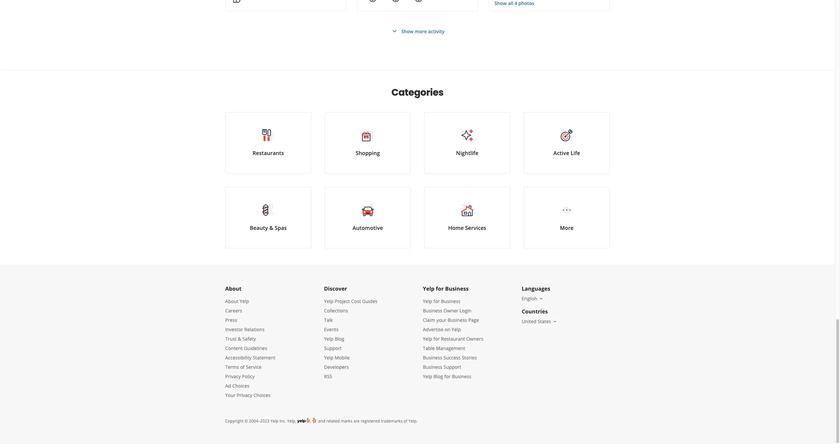 Task type: describe. For each thing, give the bounding box(es) containing it.
©
[[245, 419, 248, 425]]

support inside 'yelp project cost guides collections talk events yelp blog support yelp mobile developers rss'
[[324, 346, 342, 352]]

collections link
[[324, 308, 348, 314]]

16 chevron down v2 image
[[539, 297, 544, 302]]

for down advertise at the bottom of the page
[[434, 336, 440, 343]]

yelp logo image
[[297, 418, 310, 425]]

talk
[[324, 317, 333, 324]]

show all 4 photos
[[495, 0, 534, 6]]

1 horizontal spatial choices
[[254, 393, 271, 399]]

24 cool v2 image
[[415, 0, 423, 2]]

show more activity button
[[391, 27, 445, 35]]

trust & safety link
[[225, 336, 256, 343]]

terms
[[225, 365, 239, 371]]

automotive link
[[325, 187, 411, 249]]

1 vertical spatial privacy
[[237, 393, 252, 399]]

yelp.
[[409, 419, 418, 425]]

yelp project cost guides collections talk events yelp blog support yelp mobile developers rss
[[324, 299, 378, 380]]

page
[[468, 317, 479, 324]]

about for about
[[225, 285, 242, 293]]

united states
[[522, 319, 551, 325]]

your
[[437, 317, 447, 324]]

english button
[[522, 296, 544, 302]]

like feed item image
[[233, 0, 241, 3]]

and
[[318, 419, 325, 425]]

restaurant
[[441, 336, 465, 343]]

are
[[354, 419, 360, 425]]

states
[[538, 319, 551, 325]]

yelp down business support "link"
[[423, 374, 432, 380]]

owners
[[466, 336, 483, 343]]

management
[[436, 346, 465, 352]]

yelp down events link
[[324, 336, 334, 343]]

active life link
[[524, 112, 610, 174]]

login
[[460, 308, 472, 314]]

yelp,
[[287, 419, 296, 425]]

discover
[[324, 285, 347, 293]]

for up "business owner login" link
[[434, 299, 440, 305]]

table
[[423, 346, 435, 352]]

beauty & spas
[[250, 225, 287, 232]]

languages
[[522, 285, 550, 293]]

and related marks are registered trademarks of yelp.
[[317, 419, 418, 425]]

restaurants link
[[225, 112, 311, 174]]

inc.
[[280, 419, 286, 425]]

business down stories
[[452, 374, 471, 380]]

ad choices link
[[225, 383, 249, 390]]

restaurants
[[253, 150, 284, 157]]

more link
[[524, 187, 610, 249]]

safety
[[242, 336, 256, 343]]

trust
[[225, 336, 237, 343]]

united states button
[[522, 319, 558, 325]]

yelp up claim
[[423, 299, 432, 305]]

explore recent activity section section
[[220, 0, 615, 70]]

cost
[[351, 299, 361, 305]]

home
[[448, 225, 464, 232]]

home services link
[[424, 187, 510, 249]]

english
[[522, 296, 537, 302]]

yelp burst image
[[312, 418, 317, 424]]

show for show all 4 photos
[[495, 0, 507, 6]]

all
[[508, 0, 514, 6]]

registered
[[361, 419, 380, 425]]

careers link
[[225, 308, 242, 314]]

24 chevron down v2 image
[[391, 27, 399, 35]]

advertise on yelp link
[[423, 327, 461, 333]]

categories
[[392, 86, 444, 99]]

of inside "about yelp careers press investor relations trust & safety content guidelines accessibility statement terms of service privacy policy ad choices your privacy choices"
[[240, 365, 245, 371]]

business support link
[[423, 365, 461, 371]]

& inside "about yelp careers press investor relations trust & safety content guidelines accessibility statement terms of service privacy policy ad choices your privacy choices"
[[238, 336, 241, 343]]

press
[[225, 317, 237, 324]]

ad
[[225, 383, 231, 390]]

0 vertical spatial privacy
[[225, 374, 241, 380]]

developers
[[324, 365, 349, 371]]

2004–2023
[[249, 419, 269, 425]]

yelp blog for business link
[[423, 374, 471, 380]]

about for about yelp careers press investor relations trust & safety content guidelines accessibility statement terms of service privacy policy ad choices your privacy choices
[[225, 299, 239, 305]]

yelp left inc.
[[271, 419, 279, 425]]

blog inside 'yelp project cost guides collections talk events yelp blog support yelp mobile developers rss'
[[335, 336, 344, 343]]

table management link
[[423, 346, 465, 352]]

yelp blog link
[[324, 336, 344, 343]]

stories
[[462, 355, 477, 361]]

investor relations link
[[225, 327, 265, 333]]

business up 'owner'
[[441, 299, 461, 305]]

24 funny v2 image
[[392, 0, 400, 2]]

countries
[[522, 308, 548, 316]]

yelp for restaurant owners link
[[423, 336, 483, 343]]

shopping
[[356, 150, 380, 157]]

owner
[[444, 308, 458, 314]]

yelp down support link
[[324, 355, 334, 361]]

business down 'owner'
[[448, 317, 467, 324]]



Task type: locate. For each thing, give the bounding box(es) containing it.
statement
[[253, 355, 276, 361]]

active
[[554, 150, 569, 157]]

business up yelp for business link
[[445, 285, 469, 293]]

press link
[[225, 317, 237, 324]]

project
[[335, 299, 350, 305]]

blog up support link
[[335, 336, 344, 343]]

your privacy choices link
[[225, 393, 271, 399]]

nightlife
[[456, 150, 479, 157]]

business up claim
[[423, 308, 442, 314]]

& right "trust"
[[238, 336, 241, 343]]

0 horizontal spatial support
[[324, 346, 342, 352]]

activity
[[428, 28, 445, 34]]

developers link
[[324, 365, 349, 371]]

choices
[[232, 383, 249, 390], [254, 393, 271, 399]]

careers
[[225, 308, 242, 314]]

service
[[246, 365, 262, 371]]

show inside button
[[401, 28, 414, 34]]

yelp right on
[[452, 327, 461, 333]]

mobile
[[335, 355, 350, 361]]

business
[[445, 285, 469, 293], [441, 299, 461, 305], [423, 308, 442, 314], [448, 317, 467, 324], [423, 355, 442, 361], [423, 365, 442, 371], [452, 374, 471, 380]]

0 vertical spatial support
[[324, 346, 342, 352]]

yelp
[[423, 285, 435, 293], [240, 299, 249, 305], [324, 299, 334, 305], [423, 299, 432, 305], [452, 327, 461, 333], [324, 336, 334, 343], [423, 336, 432, 343], [324, 355, 334, 361], [423, 374, 432, 380], [271, 419, 279, 425]]

show more activity
[[401, 28, 445, 34]]

on
[[445, 327, 451, 333]]

0 horizontal spatial choices
[[232, 383, 249, 390]]

0 vertical spatial choices
[[232, 383, 249, 390]]

1 vertical spatial blog
[[434, 374, 443, 380]]

business down table
[[423, 355, 442, 361]]

show
[[495, 0, 507, 6], [401, 28, 414, 34]]

privacy policy link
[[225, 374, 255, 380]]

talk link
[[324, 317, 333, 324]]

rss
[[324, 374, 332, 380]]

photos
[[519, 0, 534, 6]]

accessibility statement link
[[225, 355, 276, 361]]

0 vertical spatial &
[[269, 225, 273, 232]]

1 vertical spatial support
[[444, 365, 461, 371]]

0 horizontal spatial show
[[401, 28, 414, 34]]

automotive
[[353, 225, 383, 232]]

advertise
[[423, 327, 444, 333]]

content
[[225, 346, 243, 352]]

about yelp careers press investor relations trust & safety content guidelines accessibility statement terms of service privacy policy ad choices your privacy choices
[[225, 299, 276, 399]]

,
[[310, 419, 312, 425]]

show all 4 photos button
[[495, 0, 534, 7]]

marks
[[341, 419, 353, 425]]

nightlife link
[[424, 112, 510, 174]]

1 horizontal spatial blog
[[434, 374, 443, 380]]

category navigation section navigation
[[219, 71, 617, 265]]

for up yelp for business link
[[436, 285, 444, 293]]

about yelp link
[[225, 299, 249, 305]]

1 vertical spatial show
[[401, 28, 414, 34]]

your
[[225, 393, 236, 399]]

support link
[[324, 346, 342, 352]]

blog down business support "link"
[[434, 374, 443, 380]]

services
[[465, 225, 486, 232]]

support down yelp blog "link"
[[324, 346, 342, 352]]

about
[[225, 285, 242, 293], [225, 299, 239, 305]]

life
[[571, 150, 580, 157]]

& inside category navigation section navigation
[[269, 225, 273, 232]]

0 vertical spatial show
[[495, 0, 507, 6]]

success
[[444, 355, 461, 361]]

claim
[[423, 317, 435, 324]]

yelp inside "about yelp careers press investor relations trust & safety content guidelines accessibility statement terms of service privacy policy ad choices your privacy choices"
[[240, 299, 249, 305]]

yelp up collections
[[324, 299, 334, 305]]

yelp mobile link
[[324, 355, 350, 361]]

accessibility
[[225, 355, 252, 361]]

1 horizontal spatial &
[[269, 225, 273, 232]]

0 horizontal spatial of
[[240, 365, 245, 371]]

& left spas at the bottom left of the page
[[269, 225, 273, 232]]

business up yelp blog for business link
[[423, 365, 442, 371]]

support inside yelp for business business owner login claim your business page advertise on yelp yelp for restaurant owners table management business success stories business support yelp blog for business
[[444, 365, 461, 371]]

rss link
[[324, 374, 332, 380]]

more
[[415, 28, 427, 34]]

0 vertical spatial of
[[240, 365, 245, 371]]

1 vertical spatial about
[[225, 299, 239, 305]]

home services
[[448, 225, 486, 232]]

about up about yelp link
[[225, 285, 242, 293]]

privacy
[[225, 374, 241, 380], [237, 393, 252, 399]]

active life
[[554, 150, 580, 157]]

choices down policy
[[254, 393, 271, 399]]

guides
[[362, 299, 378, 305]]

1 vertical spatial &
[[238, 336, 241, 343]]

1 horizontal spatial support
[[444, 365, 461, 371]]

of left yelp.
[[404, 419, 408, 425]]

guidelines
[[244, 346, 267, 352]]

beauty & spas link
[[225, 187, 311, 249]]

16 chevron down v2 image
[[553, 319, 558, 325]]

for
[[436, 285, 444, 293], [434, 299, 440, 305], [434, 336, 440, 343], [444, 374, 451, 380]]

privacy down ad choices link
[[237, 393, 252, 399]]

0 vertical spatial about
[[225, 285, 242, 293]]

show right 24 chevron down v2 icon
[[401, 28, 414, 34]]

1 horizontal spatial of
[[404, 419, 408, 425]]

show left all in the right top of the page
[[495, 0, 507, 6]]

terms of service link
[[225, 365, 262, 371]]

business success stories link
[[423, 355, 477, 361]]

0 horizontal spatial blog
[[335, 336, 344, 343]]

beauty
[[250, 225, 268, 232]]

show for show more activity
[[401, 28, 414, 34]]

events
[[324, 327, 339, 333]]

privacy down terms
[[225, 374, 241, 380]]

support
[[324, 346, 342, 352], [444, 365, 461, 371]]

for down business support "link"
[[444, 374, 451, 380]]

show inside dropdown button
[[495, 0, 507, 6]]

content guidelines link
[[225, 346, 267, 352]]

1 about from the top
[[225, 285, 242, 293]]

yelp for business
[[423, 285, 469, 293]]

yelp up yelp for business link
[[423, 285, 435, 293]]

24 useful v2 image
[[369, 0, 377, 2]]

yelp up table
[[423, 336, 432, 343]]

collections
[[324, 308, 348, 314]]

policy
[[242, 374, 255, 380]]

more
[[560, 225, 574, 232]]

relations
[[244, 327, 265, 333]]

blog inside yelp for business business owner login claim your business page advertise on yelp yelp for restaurant owners table management business success stories business support yelp blog for business
[[434, 374, 443, 380]]

4
[[515, 0, 517, 6]]

about up careers link at the left bottom
[[225, 299, 239, 305]]

of up privacy policy link
[[240, 365, 245, 371]]

1 vertical spatial choices
[[254, 393, 271, 399]]

choices down privacy policy link
[[232, 383, 249, 390]]

about inside "about yelp careers press investor relations trust & safety content guidelines accessibility statement terms of service privacy policy ad choices your privacy choices"
[[225, 299, 239, 305]]

0 vertical spatial blog
[[335, 336, 344, 343]]

support down 'success'
[[444, 365, 461, 371]]

copyright
[[225, 419, 244, 425]]

trademarks
[[381, 419, 403, 425]]

1 vertical spatial of
[[404, 419, 408, 425]]

0 horizontal spatial &
[[238, 336, 241, 343]]

1 horizontal spatial show
[[495, 0, 507, 6]]

investor
[[225, 327, 243, 333]]

2 about from the top
[[225, 299, 239, 305]]

shopping link
[[325, 112, 411, 174]]

yelp up careers link at the left bottom
[[240, 299, 249, 305]]

yelp for business business owner login claim your business page advertise on yelp yelp for restaurant owners table management business success stories business support yelp blog for business
[[423, 299, 483, 380]]



Task type: vqa. For each thing, say whether or not it's contained in the screenshot.
scratch
no



